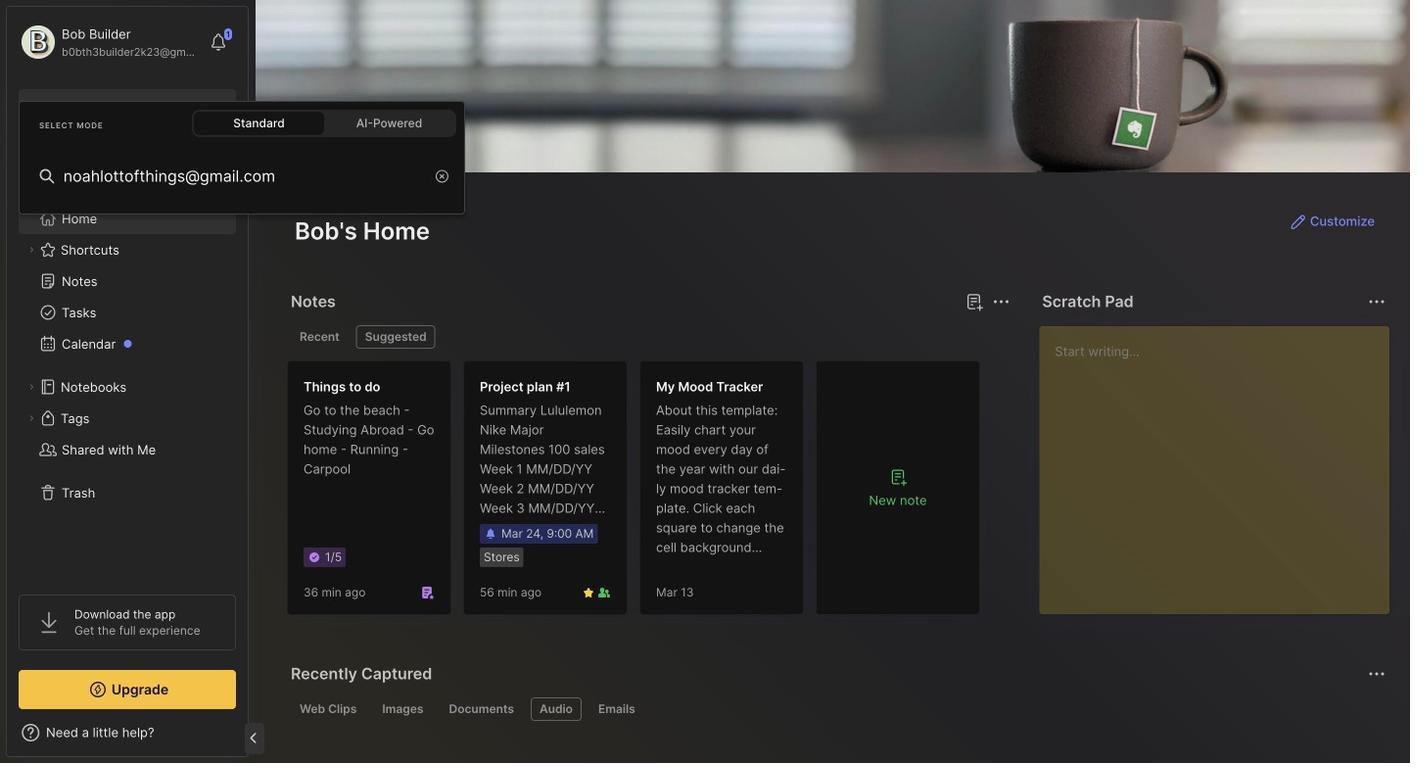 Task type: describe. For each thing, give the bounding box(es) containing it.
Search results field
[[19, 204, 465, 215]]

none search field inside main 'element'
[[54, 97, 210, 121]]

Search text field
[[54, 100, 210, 119]]



Task type: vqa. For each thing, say whether or not it's contained in the screenshot.
bottommost search box
yes



Task type: locate. For each thing, give the bounding box(es) containing it.
main element
[[0, 0, 1411, 763]]

row group
[[287, 361, 992, 627]]

none search field inside main 'element'
[[63, 165, 424, 188]]

Start writing… text field
[[1055, 326, 1389, 599]]

tree inside main 'element'
[[7, 191, 248, 577]]

expand notebooks image
[[25, 381, 37, 393]]

None search field
[[54, 97, 210, 121]]

0 vertical spatial tab list
[[291, 325, 1007, 349]]

None search field
[[63, 165, 424, 188]]

1 vertical spatial tab list
[[291, 698, 1383, 721]]

2 tab list from the top
[[291, 698, 1383, 721]]

expand tags image
[[25, 412, 37, 424]]

tab
[[291, 325, 349, 349], [356, 325, 436, 349], [291, 698, 366, 721], [374, 698, 433, 721], [440, 698, 523, 721], [531, 698, 582, 721], [590, 698, 644, 721]]

tab list
[[291, 325, 1007, 349], [291, 698, 1383, 721]]

click to collapse image
[[247, 727, 262, 750]]

tree
[[7, 191, 248, 577]]

Search text field
[[63, 165, 424, 188]]

1 tab list from the top
[[291, 325, 1007, 349]]



